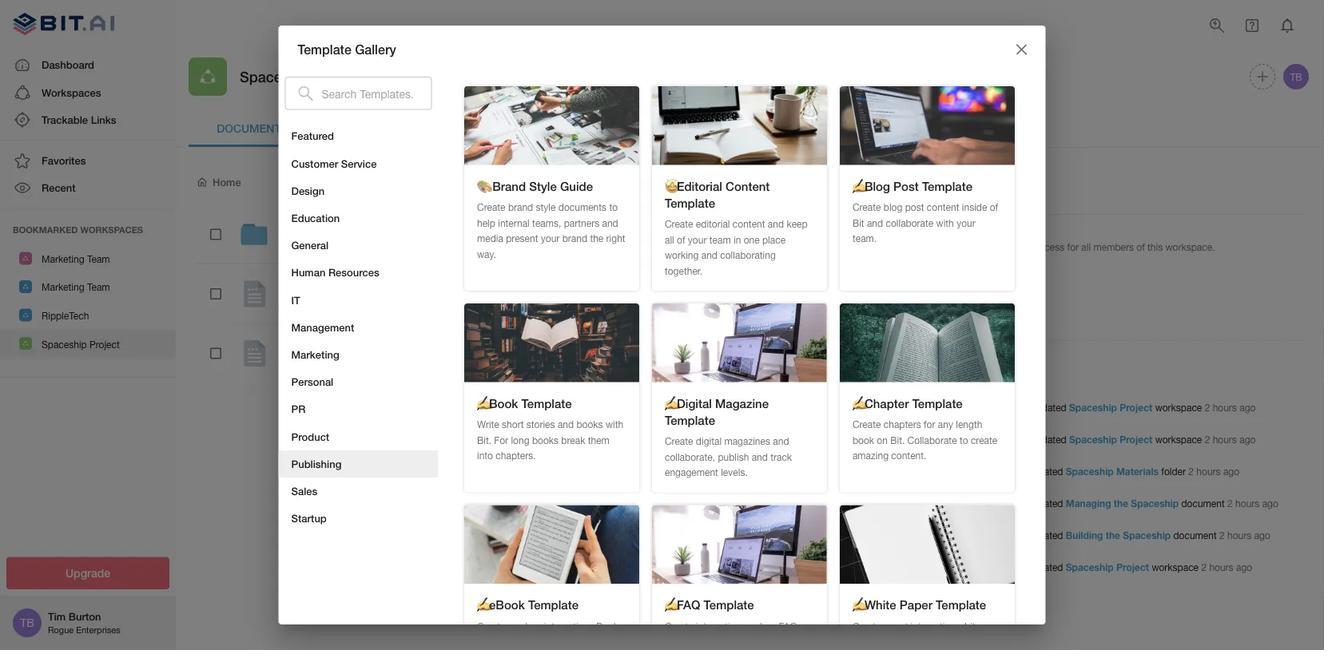 Task type: locate. For each thing, give the bounding box(es) containing it.
modern down ✍️ebook template on the bottom left of the page
[[508, 621, 541, 632]]

favorites button
[[0, 147, 176, 175]]

1 vertical spatial spaceship project
[[42, 339, 120, 350]]

1 horizontal spatial bit.
[[890, 435, 904, 446]]

product
[[291, 431, 329, 443]]

3 created from the top
[[278, 361, 309, 372]]

documents inside create brand style documents to help internal teams, partners and media present your brand the right way.
[[558, 202, 606, 213]]

template down ✍️digital
[[664, 413, 715, 428]]

1 vertical spatial marketing
[[42, 282, 84, 293]]

tim burton updated spaceship project workspace 2 hours ago for spaceship project link to the middle
[[981, 434, 1256, 445]]

content inside "content library" link
[[329, 121, 382, 134]]

1 horizontal spatial tb
[[1290, 71, 1302, 82]]

1 horizontal spatial internal
[[729, 637, 761, 648]]

bit.
[[477, 435, 491, 446], [890, 435, 904, 446]]

books up them
[[576, 419, 603, 430]]

with up pin
[[936, 217, 954, 228]]

team left in
[[709, 234, 731, 245]]

managing the spaceship link
[[1066, 498, 1179, 509]]

books down stories
[[532, 435, 558, 446]]

bit. up the into
[[477, 435, 491, 446]]

1 horizontal spatial team
[[709, 234, 731, 245]]

create for ✍️blog post template
[[852, 202, 881, 213]]

with up them
[[605, 419, 623, 430]]

content up editorial
[[725, 179, 769, 193]]

created for spaceship materials
[[1031, 466, 1063, 477]]

of left this
[[1137, 241, 1145, 253]]

0 horizontal spatial managing
[[278, 339, 333, 353]]

your inside create editorial content and keep all of your team in one place working and collaborating together.
[[688, 234, 706, 245]]

2 team from the top
[[87, 282, 110, 293]]

template down 🤩editorial
[[664, 196, 715, 210]]

project for spaceship project link to the middle
[[1120, 434, 1153, 445]]

create for ✍️ebook template
[[477, 621, 505, 632]]

spaceship project down the "template gallery"
[[240, 68, 361, 85]]

✍️faq template image
[[652, 506, 827, 584]]

2 by from the top
[[312, 302, 321, 312]]

internal up 'present'
[[498, 217, 529, 228]]

interactive inside create smart interactive white papers with your team and trac
[[910, 621, 955, 632]]

interactive down ✍️faq template
[[696, 621, 740, 632]]

0 horizontal spatial materials
[[340, 219, 391, 234]]

created up management
[[278, 302, 309, 312]]

1 horizontal spatial content
[[725, 179, 769, 193]]

2 horizontal spatial of
[[1137, 241, 1145, 253]]

team inside create smart interactive white papers with your team and trac
[[926, 637, 948, 648]]

marketing for second marketing team button from the bottom
[[42, 253, 84, 265]]

and inside create blog post content inside of bit and collaborate with your team.
[[867, 217, 883, 228]]

1 horizontal spatial spaceship project
[[240, 68, 361, 85]]

short
[[502, 419, 523, 430]]

created by tim burton up personal
[[278, 361, 367, 372]]

design
[[291, 185, 325, 197]]

create inside create chapters for any length book on bit. collaborate to create amazing content.
[[852, 419, 881, 430]]

content up one
[[732, 218, 765, 230]]

by up management
[[312, 302, 321, 312]]

documents
[[558, 202, 606, 213], [664, 637, 713, 648]]

create inside create brand style documents to help internal teams, partners and media present your brand the right way.
[[477, 202, 505, 213]]

2 bit. from the left
[[890, 435, 904, 446]]

spaceship project
[[240, 68, 361, 85], [42, 339, 120, 350]]

0 vertical spatial marketing
[[42, 253, 84, 265]]

of right inside
[[990, 202, 998, 213]]

0 vertical spatial tim burton updated spaceship project workspace 2 hours ago
[[981, 402, 1256, 413]]

customer service button
[[279, 150, 438, 177]]

0 vertical spatial created by tim burton
[[278, 242, 367, 253]]

your inside create blog post content inside of bit and collaborate with your team.
[[956, 217, 975, 228]]

create up book
[[852, 419, 881, 430]]

2 horizontal spatial interactive
[[910, 621, 955, 632]]

1 modern from the left
[[508, 621, 541, 632]]

content
[[926, 202, 959, 213], [732, 218, 765, 230]]

your
[[956, 217, 975, 228], [540, 233, 559, 244], [688, 234, 706, 245], [497, 637, 516, 648], [905, 637, 924, 648]]

brand
[[492, 179, 526, 193]]

with inside create blog post content inside of bit and collaborate with your team.
[[936, 217, 954, 228]]

to
[[609, 202, 617, 213], [959, 435, 968, 446]]

tab list
[[189, 109, 1311, 147]]

created by tim burton down spaceship materials
[[278, 242, 367, 253]]

0 vertical spatial building
[[278, 279, 323, 293]]

brand down brand
[[508, 202, 533, 213]]

managing down management
[[278, 339, 333, 353]]

and inside write short stories and books with bit. for long books break them into chapters.
[[557, 419, 574, 430]]

1 horizontal spatial modern
[[742, 621, 776, 632]]

created for spaceship
[[278, 242, 309, 253]]

editorial
[[696, 218, 730, 230]]

0 vertical spatial marketing team
[[42, 253, 110, 265]]

sales button
[[279, 478, 438, 505]]

building up "tim burton created spaceship project workspace 2 hours ago" at right bottom
[[1066, 530, 1103, 541]]

0 vertical spatial tb
[[1290, 71, 1302, 82]]

tim inside tim burton rogue enterprises
[[48, 611, 66, 623]]

0 vertical spatial content
[[926, 202, 959, 213]]

your inside create modern interactive ebooks with your team and trac
[[497, 637, 516, 648]]

🤩editorial
[[664, 179, 722, 193]]

together.
[[664, 265, 702, 277]]

0 horizontal spatial of
[[677, 234, 685, 245]]

1 horizontal spatial materials
[[1116, 466, 1159, 477]]

created by
[[278, 302, 324, 312]]

create up help in the top of the page
[[477, 202, 505, 213]]

0 horizontal spatial bit.
[[477, 435, 491, 446]]

1 horizontal spatial documents
[[664, 637, 713, 648]]

with inside write short stories and books with bit. for long books break them into chapters.
[[605, 419, 623, 430]]

document
[[1182, 498, 1225, 509], [1174, 530, 1217, 541]]

personal
[[291, 376, 333, 388]]

smart
[[883, 621, 908, 632]]

workspaces button
[[0, 79, 176, 106]]

spaceship project link
[[1069, 402, 1153, 413], [1069, 434, 1153, 445], [1066, 562, 1149, 573]]

for up "collaborate"
[[923, 419, 935, 430]]

links
[[91, 113, 116, 126]]

create for ✍️white paper template
[[852, 621, 881, 632]]

all left members
[[1082, 241, 1091, 253]]

0 vertical spatial insights
[[482, 121, 534, 134]]

today
[[978, 363, 1006, 375]]

content right post
[[926, 202, 959, 213]]

and up right
[[602, 217, 618, 228]]

to inside create chapters for any length book on bit. collaborate to create amazing content.
[[959, 435, 968, 446]]

2 marketing team from the top
[[42, 282, 110, 293]]

for down ✍️faq template
[[715, 637, 727, 648]]

1 horizontal spatial insights
[[952, 319, 998, 334]]

it button
[[279, 287, 438, 314]]

customer
[[291, 157, 338, 170]]

enterprises
[[76, 625, 120, 636]]

template inside 🤩editorial content template
[[664, 196, 715, 210]]

create up bit
[[852, 202, 881, 213]]

1 horizontal spatial managing
[[1066, 498, 1111, 509]]

spaceship materials
[[278, 219, 391, 234]]

documents
[[217, 121, 288, 134]]

education button
[[279, 205, 438, 232]]

1 horizontal spatial books
[[576, 419, 603, 430]]

right
[[606, 233, 625, 244]]

marketing up personal
[[291, 349, 339, 361]]

content inside create editorial content and keep all of your team in one place working and collaborating together.
[[732, 218, 765, 230]]

create up working
[[664, 218, 693, 230]]

startup button
[[279, 505, 438, 533]]

1 interactive from the left
[[544, 621, 588, 632]]

managing down tim burton created spaceship materials folder 2 hours ago
[[1066, 498, 1111, 509]]

3 created from the top
[[1031, 530, 1063, 541]]

the inside create brand style documents to help internal teams, partners and media present your brand the right way.
[[590, 233, 603, 244]]

and right bit
[[867, 217, 883, 228]]

marketing up rippletech
[[42, 282, 84, 293]]

template left "gallery"
[[298, 42, 351, 57]]

2 vertical spatial workspace
[[1152, 562, 1199, 573]]

1 created from the top
[[1031, 466, 1063, 477]]

0 horizontal spatial to
[[609, 202, 617, 213]]

0 horizontal spatial interactive
[[544, 621, 588, 632]]

create inside create blog post content inside of bit and collaborate with your team.
[[852, 202, 881, 213]]

for left "quick" in the right top of the page
[[994, 241, 1006, 253]]

1 by from the top
[[312, 242, 321, 253]]

team down ✍️ebook template on the bottom left of the page
[[519, 637, 540, 648]]

1 tim burton updated spaceship project workspace 2 hours ago from the top
[[981, 402, 1256, 413]]

book
[[852, 435, 874, 446]]

0 vertical spatial content
[[329, 121, 382, 134]]

settings link
[[572, 109, 700, 147]]

and down ✍️ebook template on the bottom left of the page
[[543, 637, 559, 648]]

1 vertical spatial created
[[278, 302, 309, 312]]

1 bit. from the left
[[477, 435, 491, 446]]

1 created from the top
[[278, 242, 309, 253]]

1 vertical spatial internal
[[729, 637, 761, 648]]

materials down the design button on the top left of page
[[340, 219, 391, 234]]

1 vertical spatial brand
[[562, 233, 587, 244]]

tim burton created building the spaceship document 2 hours ago
[[981, 530, 1271, 541]]

modern left the faq
[[742, 621, 776, 632]]

marketing team button up rippletech
[[0, 273, 176, 301]]

workspace
[[1155, 402, 1202, 413], [1155, 434, 1202, 445], [1152, 562, 1199, 573]]

1 marketing team from the top
[[42, 253, 110, 265]]

1 vertical spatial to
[[959, 435, 968, 446]]

team down ✍️white paper template
[[926, 637, 948, 648]]

🎨 brand style guide image
[[464, 86, 639, 165]]

interactive inside create modern interactive ebooks with your team and trac
[[544, 621, 588, 632]]

3 by from the top
[[312, 361, 321, 372]]

insights up today
[[952, 319, 998, 334]]

create inside create interactive modern faq documents for internal o
[[664, 621, 693, 632]]

documents up partners
[[558, 202, 606, 213]]

0 horizontal spatial all
[[664, 234, 674, 245]]

by up human
[[312, 242, 321, 253]]

by for managing
[[312, 361, 321, 372]]

marketing team up rippletech
[[42, 282, 110, 293]]

post
[[905, 202, 924, 213]]

and up track
[[773, 436, 789, 447]]

0 horizontal spatial insights
[[482, 121, 534, 134]]

1 vertical spatial content
[[725, 179, 769, 193]]

1 vertical spatial workspace
[[1155, 434, 1202, 445]]

create inside create modern interactive ebooks with your team and trac
[[477, 621, 505, 632]]

2 vertical spatial spaceship project link
[[1066, 562, 1149, 573]]

your down smart
[[905, 637, 924, 648]]

your inside create smart interactive white papers with your team and trac
[[905, 637, 924, 648]]

building up it
[[278, 279, 323, 293]]

modern inside create modern interactive ebooks with your team and trac
[[508, 621, 541, 632]]

project inside button
[[90, 339, 120, 350]]

your down "✍️ebook"
[[497, 637, 516, 648]]

0 horizontal spatial internal
[[498, 217, 529, 228]]

2 modern from the left
[[742, 621, 776, 632]]

your down inside
[[956, 217, 975, 228]]

featured
[[291, 130, 334, 142]]

✍️blog
[[852, 179, 890, 193]]

1 vertical spatial by
[[312, 302, 321, 312]]

amazing
[[852, 450, 888, 462]]

2 horizontal spatial team
[[926, 637, 948, 648]]

create left new
[[853, 176, 888, 189]]

template up inside
[[922, 179, 972, 193]]

0 vertical spatial updated
[[1031, 402, 1067, 413]]

0 horizontal spatial brand
[[508, 202, 533, 213]]

spaceship
[[240, 68, 310, 85], [278, 219, 337, 234], [348, 279, 406, 293], [357, 339, 416, 353], [42, 339, 87, 350], [1069, 402, 1117, 413], [1069, 434, 1117, 445], [1066, 466, 1114, 477], [1131, 498, 1179, 509], [1123, 530, 1171, 541], [1066, 562, 1114, 573]]

spaceship inside button
[[42, 339, 87, 350]]

team inside create editorial content and keep all of your team in one place working and collaborating together.
[[709, 234, 731, 245]]

marketing for first marketing team button from the bottom of the page
[[42, 282, 84, 293]]

1 vertical spatial tb
[[20, 617, 34, 630]]

by for spaceship
[[312, 242, 321, 253]]

0 vertical spatial by
[[312, 242, 321, 253]]

length
[[956, 419, 982, 430]]

internal for template
[[729, 637, 761, 648]]

all up working
[[664, 234, 674, 245]]

brand
[[508, 202, 533, 213], [562, 233, 587, 244]]

by up personal
[[312, 361, 321, 372]]

with
[[936, 217, 954, 228], [605, 419, 623, 430], [477, 637, 494, 648], [885, 637, 902, 648]]

3 interactive from the left
[[910, 621, 955, 632]]

1 horizontal spatial interactive
[[696, 621, 740, 632]]

materials up tim burton created managing the spaceship document 2 hours ago
[[1116, 466, 1159, 477]]

for inside create chapters for any length book on bit. collaborate to create amazing content.
[[923, 419, 935, 430]]

spaceship project down the rippletech button
[[42, 339, 120, 350]]

interactive down ✍️white paper template
[[910, 621, 955, 632]]

2 vertical spatial created
[[278, 361, 309, 372]]

internal down ✍️faq template
[[729, 637, 761, 648]]

✍️digital
[[664, 397, 712, 411]]

tim burton created spaceship project workspace 2 hours ago
[[981, 562, 1252, 573]]

create inside create smart interactive white papers with your team and trac
[[852, 621, 881, 632]]

and up the 'break'
[[557, 419, 574, 430]]

and inside create brand style documents to help internal teams, partners and media present your brand the right way.
[[602, 217, 618, 228]]

papers
[[852, 637, 882, 648]]

and right working
[[701, 250, 717, 261]]

document for building the spaceship
[[1174, 530, 1217, 541]]

0 vertical spatial books
[[576, 419, 603, 430]]

1 vertical spatial content
[[732, 218, 765, 230]]

of up working
[[677, 234, 685, 245]]

0 vertical spatial created
[[278, 242, 309, 253]]

template up create interactive modern faq documents for internal o
[[703, 598, 754, 613]]

tim
[[324, 242, 338, 253], [324, 361, 338, 372], [981, 402, 997, 413], [981, 434, 997, 445], [981, 466, 997, 477], [981, 498, 997, 509], [981, 530, 997, 541], [981, 562, 997, 573], [48, 611, 66, 623]]

1 horizontal spatial building
[[1066, 530, 1103, 541]]

and down white
[[951, 637, 967, 648]]

0 horizontal spatial content
[[732, 218, 765, 230]]

✍️digital magazine template
[[664, 397, 768, 428]]

managing the spaceship
[[278, 339, 416, 353]]

0 horizontal spatial building
[[278, 279, 323, 293]]

1 vertical spatial tim burton updated spaceship project workspace 2 hours ago
[[981, 434, 1256, 445]]

1 horizontal spatial content
[[926, 202, 959, 213]]

1 vertical spatial building
[[1066, 530, 1103, 541]]

content
[[329, 121, 382, 134], [725, 179, 769, 193]]

4 created from the top
[[1031, 562, 1063, 573]]

your up working
[[688, 234, 706, 245]]

bit. right on
[[890, 435, 904, 446]]

create up collaborate,
[[664, 436, 693, 447]]

1 vertical spatial marketing team
[[42, 282, 110, 293]]

burton inside tim burton rogue enterprises
[[69, 611, 101, 623]]

magazine
[[715, 397, 768, 411]]

✍️digital magazine template image
[[652, 304, 827, 383]]

create blog post content inside of bit and collaborate with your team.
[[852, 202, 998, 244]]

0 horizontal spatial books
[[532, 435, 558, 446]]

2 created by tim burton from the top
[[278, 361, 367, 372]]

internal
[[498, 217, 529, 228], [729, 637, 761, 648]]

with down smart
[[885, 637, 902, 648]]

tim burton rogue enterprises
[[48, 611, 120, 636]]

1 horizontal spatial of
[[990, 202, 998, 213]]

created up personal
[[278, 361, 309, 372]]

0 vertical spatial spaceship project
[[240, 68, 361, 85]]

team down workspaces
[[87, 253, 110, 265]]

publishing
[[291, 458, 342, 470]]

✍️faq template
[[664, 598, 754, 613]]

pinned items
[[952, 193, 1030, 208]]

tb
[[1290, 71, 1302, 82], [20, 617, 34, 630]]

1 vertical spatial document
[[1174, 530, 1217, 541]]

1 horizontal spatial to
[[959, 435, 968, 446]]

0 vertical spatial team
[[87, 253, 110, 265]]

template up create modern interactive ebooks with your team and trac
[[528, 598, 578, 613]]

recent
[[42, 182, 76, 194]]

created by tim burton for managing
[[278, 361, 367, 372]]

your inside create brand style documents to help internal teams, partners and media present your brand the right way.
[[540, 233, 559, 244]]

✍️chapter template image
[[839, 304, 1014, 383]]

chapters
[[883, 419, 921, 430]]

1 vertical spatial documents
[[664, 637, 713, 648]]

0 vertical spatial workspace
[[1155, 402, 1202, 413]]

team up the rippletech button
[[87, 282, 110, 293]]

2 tim burton updated spaceship project workspace 2 hours ago from the top
[[981, 434, 1256, 445]]

content up "service"
[[329, 121, 382, 134]]

0 horizontal spatial content
[[329, 121, 382, 134]]

internal inside create interactive modern faq documents for internal o
[[729, 637, 761, 648]]

trackable
[[42, 113, 88, 126]]

brand down partners
[[562, 233, 587, 244]]

write short stories and books with bit. for long books break them into chapters.
[[477, 419, 623, 462]]

0 vertical spatial internal
[[498, 217, 529, 228]]

documents down ✍️faq
[[664, 637, 713, 648]]

✍️book
[[477, 397, 518, 411]]

0 vertical spatial document
[[1182, 498, 1225, 509]]

tim burton updated spaceship project workspace 2 hours ago for topmost spaceship project link
[[981, 402, 1256, 413]]

new
[[891, 176, 914, 189]]

managing
[[278, 339, 333, 353], [1066, 498, 1111, 509]]

create down ✍️faq
[[664, 621, 693, 632]]

1 vertical spatial created by tim burton
[[278, 361, 367, 372]]

create down "✍️ebook"
[[477, 621, 505, 632]]

media
[[477, 233, 503, 244]]

magazines
[[724, 436, 770, 447]]

0 horizontal spatial documents
[[558, 202, 606, 213]]

create inside create digital magazines and collaborate, publish and track engagement levels.
[[664, 436, 693, 447]]

bit. inside create chapters for any length book on bit. collaborate to create amazing content.
[[890, 435, 904, 446]]

1 vertical spatial team
[[87, 282, 110, 293]]

of inside create editorial content and keep all of your team in one place working and collaborating together.
[[677, 234, 685, 245]]

to down length
[[959, 435, 968, 446]]

way.
[[477, 249, 496, 260]]

marketing team down bookmarked workspaces at the left of the page
[[42, 253, 110, 265]]

insights up brand
[[482, 121, 534, 134]]

all inside create editorial content and keep all of your team in one place working and collaborating together.
[[664, 234, 674, 245]]

collaborate
[[885, 217, 933, 228]]

interactive
[[544, 621, 588, 632], [696, 621, 740, 632], [910, 621, 955, 632]]

2 created from the top
[[1031, 498, 1063, 509]]

🎨
[[477, 179, 489, 193]]

0 vertical spatial documents
[[558, 202, 606, 213]]

✍️faq
[[664, 598, 700, 613]]

2 vertical spatial by
[[312, 361, 321, 372]]

with down "✍️ebook"
[[477, 637, 494, 648]]

0 horizontal spatial team
[[519, 637, 540, 648]]

marketing down bookmarked workspaces at the left of the page
[[42, 253, 84, 265]]

create inside create editorial content and keep all of your team in one place working and collaborating together.
[[664, 218, 693, 230]]

marketing team button down bookmarked workspaces at the left of the page
[[0, 244, 176, 273]]

1 vertical spatial materials
[[1116, 466, 1159, 477]]

your down teams,
[[540, 233, 559, 244]]

to up right
[[609, 202, 617, 213]]

upgrade
[[66, 567, 110, 580]]

materials
[[340, 219, 391, 234], [1116, 466, 1159, 477]]

0 vertical spatial materials
[[340, 219, 391, 234]]

0 horizontal spatial spaceship project
[[42, 339, 120, 350]]

gallery
[[355, 42, 396, 57]]

create up 'papers' at the bottom right of page
[[852, 621, 881, 632]]

created for spaceship project
[[1031, 562, 1063, 573]]

upgrade button
[[6, 557, 169, 590]]

2 vertical spatial marketing
[[291, 349, 339, 361]]

interactive left ebooks at the bottom left of the page
[[544, 621, 588, 632]]

0 horizontal spatial modern
[[508, 621, 541, 632]]

internal inside create brand style documents to help internal teams, partners and media present your brand the right way.
[[498, 217, 529, 228]]

0 vertical spatial to
[[609, 202, 617, 213]]

1 created by tim burton from the top
[[278, 242, 367, 253]]

for
[[494, 435, 508, 446]]

and down magazines
[[751, 452, 767, 463]]

created up human
[[278, 242, 309, 253]]

2 interactive from the left
[[696, 621, 740, 632]]

service
[[341, 157, 377, 170]]

1 vertical spatial updated
[[1031, 434, 1067, 445]]

publish
[[718, 452, 749, 463]]

dashboard
[[42, 59, 94, 71]]

marketing team for first marketing team button from the bottom of the page
[[42, 282, 110, 293]]



Task type: describe. For each thing, give the bounding box(es) containing it.
track
[[770, 452, 792, 463]]

and up place on the right of page
[[767, 218, 784, 230]]

place
[[762, 234, 785, 245]]

management button
[[279, 314, 438, 341]]

template up white
[[935, 598, 986, 613]]

pr
[[291, 403, 306, 416]]

create modern interactive ebooks with your team and trac
[[477, 621, 623, 651]]

1 vertical spatial books
[[532, 435, 558, 446]]

0 vertical spatial brand
[[508, 202, 533, 213]]

🤩editorial content template
[[664, 179, 769, 210]]

with inside create smart interactive white papers with your team and trac
[[885, 637, 902, 648]]

documents link
[[189, 109, 316, 147]]

bit
[[852, 217, 864, 228]]

home link
[[195, 175, 241, 190]]

create chapters for any length book on bit. collaborate to create amazing content.
[[852, 419, 997, 462]]

into
[[477, 450, 493, 462]]

present
[[506, 233, 538, 244]]

teams,
[[532, 217, 561, 228]]

to inside create brand style documents to help internal teams, partners and media present your brand the right way.
[[609, 202, 617, 213]]

content.
[[891, 450, 926, 462]]

settings
[[609, 121, 663, 134]]

design button
[[279, 177, 438, 205]]

with inside create modern interactive ebooks with your team and trac
[[477, 637, 494, 648]]

create digital magazines and collaborate, publish and track engagement levels.
[[664, 436, 792, 478]]

template up 'any'
[[912, 397, 962, 411]]

guide
[[560, 179, 593, 193]]

stories
[[526, 419, 555, 430]]

2 created from the top
[[278, 302, 309, 312]]

created for building the spaceship
[[1031, 530, 1063, 541]]

startup
[[291, 513, 327, 525]]

items
[[997, 193, 1030, 208]]

write
[[477, 419, 499, 430]]

interactive for ✍️white paper template
[[910, 621, 955, 632]]

and inside create smart interactive white papers with your team and trac
[[951, 637, 967, 648]]

marketing inside button
[[291, 349, 339, 361]]

rippletech
[[42, 310, 89, 321]]

template gallery
[[298, 42, 396, 57]]

it
[[291, 294, 300, 306]]

create for ✍️digital magazine template
[[664, 436, 693, 447]]

resources
[[328, 267, 379, 279]]

create for ✍️chapter template
[[852, 419, 881, 430]]

blog
[[883, 202, 902, 213]]

✍️ebook template image
[[464, 506, 639, 584]]

0 horizontal spatial tb
[[20, 617, 34, 630]]

style
[[529, 179, 556, 193]]

Search Templates... search field
[[322, 77, 432, 110]]

break
[[561, 435, 585, 446]]

one
[[743, 234, 759, 245]]

2 updated from the top
[[1031, 434, 1067, 445]]

✍️blog post template image
[[839, 86, 1014, 165]]

create editorial content and keep all of your team in one place working and collaborating together.
[[664, 218, 807, 277]]

for inside create interactive modern faq documents for internal o
[[715, 637, 727, 648]]

tim burton created spaceship materials folder 2 hours ago
[[981, 466, 1240, 477]]

document for managing the spaceship
[[1182, 498, 1225, 509]]

create
[[971, 435, 997, 446]]

template up stories
[[521, 397, 572, 411]]

pr button
[[279, 396, 438, 423]]

tb inside 'tb' button
[[1290, 71, 1302, 82]]

product button
[[279, 423, 438, 451]]

create inside button
[[853, 176, 888, 189]]

1 team from the top
[[87, 253, 110, 265]]

general
[[291, 239, 329, 252]]

template inside ✍️digital magazine template
[[664, 413, 715, 428]]

template gallery dialog
[[279, 26, 1046, 651]]

style
[[535, 202, 555, 213]]

of inside create blog post content inside of bit and collaborate with your team.
[[990, 202, 998, 213]]

pin items for quick access for all members of this workspace.
[[952, 241, 1215, 253]]

inside
[[962, 202, 987, 213]]

ebooks
[[591, 621, 623, 632]]

content inside create blog post content inside of bit and collaborate with your team.
[[926, 202, 959, 213]]

1 vertical spatial managing
[[1066, 498, 1111, 509]]

project for topmost spaceship project link
[[1120, 402, 1153, 413]]

this
[[1148, 241, 1163, 253]]

trackable links
[[42, 113, 116, 126]]

dashboard button
[[0, 52, 176, 79]]

bookmarked workspaces
[[13, 225, 143, 235]]

0 vertical spatial spaceship project link
[[1069, 402, 1153, 413]]

home
[[213, 176, 241, 188]]

1 horizontal spatial brand
[[562, 233, 587, 244]]

human resources
[[291, 267, 379, 279]]

collaborate,
[[664, 452, 715, 463]]

1 horizontal spatial all
[[1082, 241, 1091, 253]]

spaceship materials link
[[1066, 466, 1159, 477]]

members
[[1094, 241, 1134, 253]]

create new
[[853, 176, 914, 189]]

tab list containing documents
[[189, 109, 1311, 147]]

create smart interactive white papers with your team and trac
[[852, 621, 991, 651]]

✍️book template image
[[464, 304, 639, 383]]

them
[[588, 435, 609, 446]]

created for managing the spaceship
[[1031, 498, 1063, 509]]

documents inside create interactive modern faq documents for internal o
[[664, 637, 713, 648]]

0 vertical spatial managing
[[278, 339, 333, 353]]

internal for brand
[[498, 217, 529, 228]]

spaceship project inside button
[[42, 339, 120, 350]]

help
[[477, 217, 495, 228]]

in
[[733, 234, 741, 245]]

chapters.
[[495, 450, 535, 462]]

pinned
[[952, 193, 993, 208]]

access
[[1034, 241, 1065, 253]]

keep
[[786, 218, 807, 230]]

content library link
[[316, 109, 444, 147]]

project for bottommost spaceship project link
[[1116, 562, 1149, 573]]

create for ✍️faq template
[[664, 621, 693, 632]]

remove bookmark image
[[370, 67, 389, 86]]

✍️chapter
[[852, 397, 909, 411]]

create interactive modern faq documents for internal o
[[664, 621, 797, 651]]

for right access
[[1067, 241, 1079, 253]]

✍️white paper template
[[852, 598, 986, 613]]

created by tim burton for spaceship
[[278, 242, 367, 253]]

team inside create modern interactive ebooks with your team and trac
[[519, 637, 540, 648]]

2 marketing team button from the top
[[0, 273, 176, 301]]

and inside create modern interactive ebooks with your team and trac
[[543, 637, 559, 648]]

bit. inside write short stories and books with bit. for long books break them into chapters.
[[477, 435, 491, 446]]

any
[[938, 419, 953, 430]]

1 marketing team button from the top
[[0, 244, 176, 273]]

levels.
[[721, 467, 747, 478]]

content inside 🤩editorial content template
[[725, 179, 769, 193]]

engagement
[[664, 467, 718, 478]]

publishing button
[[279, 451, 438, 478]]

insights inside tab list
[[482, 121, 534, 134]]

🤩editorial content template image
[[652, 86, 827, 165]]

1 vertical spatial spaceship project link
[[1069, 434, 1153, 445]]

✍️ebook template
[[477, 598, 578, 613]]

create for 🤩editorial content template
[[664, 218, 693, 230]]

quick
[[1009, 241, 1032, 253]]

1 vertical spatial insights
[[952, 319, 998, 334]]

insights link
[[444, 109, 572, 147]]

interactive for ✍️ebook template
[[544, 621, 588, 632]]

🎨 brand style guide
[[477, 179, 593, 193]]

customer service
[[291, 157, 377, 170]]

create brand style documents to help internal teams, partners and media present your brand the right way.
[[477, 202, 625, 260]]

modern inside create interactive modern faq documents for internal o
[[742, 621, 776, 632]]

✍️white paper template image
[[839, 506, 1014, 584]]

marketing team for second marketing team button from the bottom
[[42, 253, 110, 265]]

trackable links button
[[0, 106, 176, 134]]

workspaces
[[42, 86, 101, 99]]

created for managing
[[278, 361, 309, 372]]

1 updated from the top
[[1031, 402, 1067, 413]]

create for 🎨 brand style guide
[[477, 202, 505, 213]]

collaborate
[[907, 435, 957, 446]]

interactive inside create interactive modern faq documents for internal o
[[696, 621, 740, 632]]



Task type: vqa. For each thing, say whether or not it's contained in the screenshot.
for within "Create interactive modern FAQ documents for internal o"
yes



